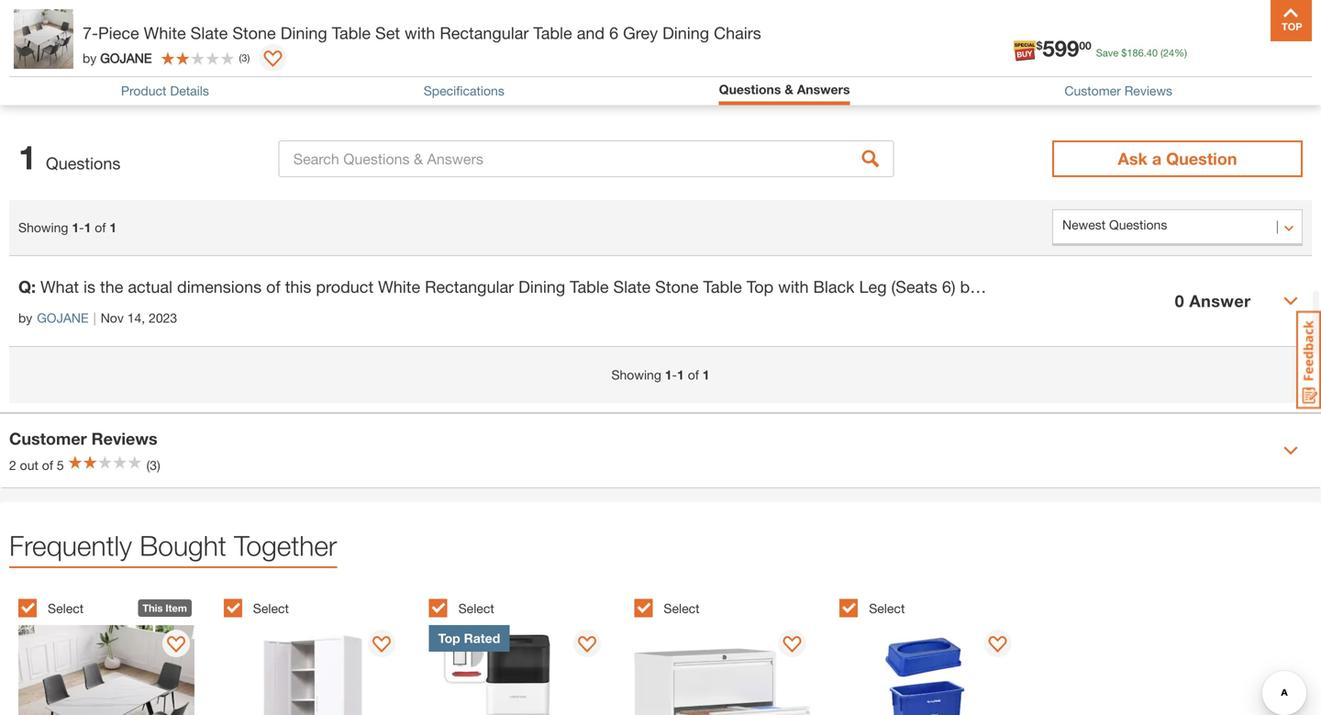 Task type: locate. For each thing, give the bounding box(es) containing it.
display image inside the 3 / 5 group
[[578, 636, 597, 655]]

1 vertical spatial stone
[[656, 277, 699, 296]]

0 horizontal spatial &
[[94, 50, 105, 69]]

0 horizontal spatial showing 1 - 1 of 1
[[18, 220, 117, 235]]

table
[[332, 23, 371, 43], [534, 23, 573, 43], [570, 277, 609, 296], [704, 277, 743, 296]]

select inside 5 / 5 group
[[870, 601, 905, 616]]

item
[[166, 602, 187, 614]]

0 vertical spatial questions
[[9, 50, 89, 69]]

$ right save
[[1122, 47, 1128, 59]]

4 select from the left
[[664, 601, 700, 616]]

1 horizontal spatial top
[[747, 277, 774, 296]]

showing 1 - 1 of 1 up what
[[18, 220, 117, 235]]

0 vertical spatial showing
[[18, 220, 68, 235]]

q:
[[18, 277, 36, 296]]

0 horizontal spatial gojane
[[37, 310, 89, 325]]

seems
[[1101, 277, 1149, 296]]

0 horizontal spatial $
[[1037, 39, 1043, 52]]

specifications button
[[424, 83, 505, 98], [424, 83, 505, 98]]

white
[[144, 23, 186, 43], [378, 277, 421, 296]]

gojane for by gojane
[[100, 50, 152, 65]]

1 horizontal spatial white
[[378, 277, 421, 296]]

by down q:
[[18, 310, 32, 325]]

select for the 3 / 5 group on the left
[[459, 601, 495, 616]]

2023
[[149, 310, 177, 325]]

$ left 00
[[1037, 39, 1043, 52]]

of
[[95, 220, 106, 235], [266, 277, 281, 296], [688, 367, 699, 382], [42, 458, 53, 473]]

1 vertical spatial caret image
[[1284, 443, 1299, 458]]

gojane for by gojane | nov 14, 2023
[[37, 310, 89, 325]]

white right product
[[378, 277, 421, 296]]

questions & answers down chairs
[[719, 82, 851, 97]]

0 horizontal spatial questions & answers
[[9, 50, 178, 69]]

answers
[[110, 50, 178, 69], [797, 82, 851, 97]]

0 vertical spatial by
[[83, 50, 97, 65]]

1 select from the left
[[48, 601, 84, 616]]

2 right be at the right
[[1196, 277, 1205, 296]]

customer up 2 out of 5
[[9, 429, 87, 448]]

leg
[[860, 277, 887, 296]]

stone
[[233, 23, 276, 43], [656, 277, 699, 296]]

by right 6)
[[961, 277, 979, 296]]

select
[[48, 601, 84, 616], [253, 601, 289, 616], [459, 601, 495, 616], [664, 601, 700, 616], [870, 601, 905, 616]]

$
[[1037, 39, 1043, 52], [1122, 47, 1128, 59]]

23 gal. blue vented heavy-duty plastic commercial slim recycling bin with drop shot lid image
[[840, 625, 1017, 715]]

1 vertical spatial -
[[672, 367, 677, 382]]

1 vertical spatial 2
[[9, 458, 16, 473]]

gojane left there
[[983, 277, 1050, 296]]

by for by gojane | nov 14, 2023
[[18, 310, 32, 325]]

1 horizontal spatial customer
[[1065, 83, 1122, 98]]

1 horizontal spatial -
[[672, 367, 677, 382]]

customer down save
[[1065, 83, 1122, 98]]

1 horizontal spatial customer reviews
[[1065, 83, 1173, 98]]

%)
[[1175, 47, 1188, 59]]

this item
[[143, 602, 187, 614]]

186
[[1128, 47, 1144, 59]]

0 horizontal spatial showing
[[18, 220, 68, 235]]

0 horizontal spatial -
[[79, 220, 84, 235]]

showing 1 - 1 of 1
[[18, 220, 117, 235], [612, 367, 710, 382]]

0 horizontal spatial answers
[[110, 50, 178, 69]]

0 vertical spatial customer reviews
[[1065, 83, 1173, 98]]

0 horizontal spatial slate
[[191, 23, 228, 43]]

select up high performance 35.55 in. w x 28.93 in. h x 15.86 in. d metal 2-drawers storage cabinet set in white image
[[664, 601, 700, 616]]

select inside "4 / 5" group
[[664, 601, 700, 616]]

black
[[814, 277, 855, 296]]

2 caret image from the top
[[1284, 443, 1299, 458]]

customer reviews down save
[[1065, 83, 1173, 98]]

top left black on the top right of page
[[747, 277, 774, 296]]

2 horizontal spatial gojane
[[983, 277, 1050, 296]]

0 horizontal spatial display image
[[373, 636, 391, 655]]

select for 5 / 5 group
[[870, 601, 905, 616]]

1 horizontal spatial stone
[[656, 277, 699, 296]]

white right 'piece'
[[144, 23, 186, 43]]

0 horizontal spatial customer
[[9, 429, 87, 448]]

0 vertical spatial with
[[405, 23, 435, 43]]

2 select from the left
[[253, 601, 289, 616]]

40
[[1147, 47, 1159, 59]]

ask
[[1119, 149, 1148, 168]]

5 / 5 group
[[840, 588, 1036, 715]]

( right 40
[[1161, 47, 1164, 59]]

reviews up the (3)
[[91, 429, 158, 448]]

customer
[[1065, 83, 1122, 98], [9, 429, 87, 448]]

different
[[1210, 277, 1270, 296]]

0 answer
[[1176, 291, 1252, 311]]

1 horizontal spatial display image
[[784, 636, 802, 655]]

1 vertical spatial top
[[438, 631, 461, 646]]

1 vertical spatial by
[[961, 277, 979, 296]]

ask a question
[[1119, 149, 1238, 168]]

reviews down .
[[1125, 83, 1173, 98]]

1 vertical spatial slate
[[614, 277, 651, 296]]

-
[[79, 220, 84, 235], [672, 367, 677, 382]]

select inside the 1 / 5 group
[[48, 601, 84, 616]]

a
[[1153, 149, 1162, 168]]

0 vertical spatial rectangular
[[440, 23, 529, 43]]

$ 599 00
[[1037, 35, 1092, 61]]

1 vertical spatial &
[[785, 82, 794, 97]]

1 vertical spatial reviews
[[91, 429, 158, 448]]

2 left the out
[[9, 458, 16, 473]]

1 vertical spatial showing 1 - 1 of 1
[[612, 367, 710, 382]]

3 select from the left
[[459, 601, 495, 616]]

top inside the 3 / 5 group
[[438, 631, 461, 646]]

top
[[747, 277, 774, 296], [438, 631, 461, 646]]

rectangular
[[440, 23, 529, 43], [425, 277, 514, 296]]

answer
[[1190, 291, 1252, 311]]

with left black on the top right of page
[[779, 277, 809, 296]]

top left rated
[[438, 631, 461, 646]]

with
[[405, 23, 435, 43], [779, 277, 809, 296]]

0 vertical spatial &
[[94, 50, 105, 69]]

by down 7-
[[83, 50, 97, 65]]

select down the together
[[253, 601, 289, 616]]

questions inside 1 questions
[[46, 153, 121, 173]]

select down frequently
[[48, 601, 84, 616]]

1 horizontal spatial with
[[779, 277, 809, 296]]

set
[[376, 23, 400, 43]]

this
[[143, 602, 163, 614]]

1 vertical spatial gojane
[[983, 277, 1050, 296]]

sizes
[[1275, 277, 1312, 296]]

1 horizontal spatial questions & answers
[[719, 82, 851, 97]]

0 vertical spatial stone
[[233, 23, 276, 43]]

2 horizontal spatial by
[[961, 277, 979, 296]]

1 horizontal spatial &
[[785, 82, 794, 97]]

( left )
[[239, 52, 242, 64]]

by for by gojane
[[83, 50, 97, 65]]

1 questions
[[18, 137, 121, 177]]

display image inside "2 / 5" group
[[373, 636, 391, 655]]

select inside "2 / 5" group
[[253, 601, 289, 616]]

3 / 5 group
[[429, 588, 626, 715]]

display image
[[373, 636, 391, 655], [784, 636, 802, 655]]

with right the set
[[405, 23, 435, 43]]

1 horizontal spatial showing 1 - 1 of 1
[[612, 367, 710, 382]]

- down q: what is the actual dimensions of this product white rectangular dining table slate stone table top with black leg (seats 6) by gojane there seems to be 2 different sizes
[[672, 367, 677, 382]]

questions & answers down 7-
[[9, 50, 178, 69]]

actual
[[128, 277, 173, 296]]

select inside the 3 / 5 group
[[459, 601, 495, 616]]

1 horizontal spatial slate
[[614, 277, 651, 296]]

slate
[[191, 23, 228, 43], [614, 277, 651, 296]]

(3)
[[147, 458, 160, 473]]

- up is
[[79, 220, 84, 235]]

0 vertical spatial reviews
[[1125, 83, 1173, 98]]

customer reviews
[[1065, 83, 1173, 98], [9, 429, 158, 448]]

0 vertical spatial top
[[747, 277, 774, 296]]

(seats
[[892, 277, 938, 296]]

0 horizontal spatial customer reviews
[[9, 429, 158, 448]]

top button
[[1271, 0, 1313, 41]]

1 caret image from the top
[[1284, 294, 1299, 308]]

1 horizontal spatial answers
[[797, 82, 851, 97]]

0 vertical spatial showing 1 - 1 of 1
[[18, 220, 117, 235]]

questions & answers
[[9, 50, 178, 69], [719, 82, 851, 97]]

0 horizontal spatial dining
[[281, 23, 327, 43]]

0 vertical spatial -
[[79, 220, 84, 235]]

1 vertical spatial questions
[[719, 82, 782, 97]]

out
[[20, 458, 38, 473]]

1 horizontal spatial showing
[[612, 367, 662, 382]]

showing 1 - 1 of 1 down q: what is the actual dimensions of this product white rectangular dining table slate stone table top with black leg (seats 6) by gojane there seems to be 2 different sizes
[[612, 367, 710, 382]]

gojane
[[100, 50, 152, 65], [983, 277, 1050, 296], [37, 310, 89, 325]]

by gojane | nov 14, 2023
[[18, 310, 177, 325]]

customer reviews up 5
[[9, 429, 158, 448]]

select for "2 / 5" group
[[253, 601, 289, 616]]

&
[[94, 50, 105, 69], [785, 82, 794, 97]]

nov
[[101, 310, 124, 325]]

1 horizontal spatial dining
[[519, 277, 566, 296]]

caret image
[[1284, 294, 1299, 308], [1284, 443, 1299, 458]]

gojane down what
[[37, 310, 89, 325]]

1 display image from the left
[[373, 636, 391, 655]]

2 display image from the left
[[784, 636, 802, 655]]

reviews
[[1125, 83, 1173, 98], [91, 429, 158, 448]]

gojane down 'piece'
[[100, 50, 152, 65]]

31.5 in. w x 70.8 in. h x 15.7 in. d metal garage storage cabinet in white, steel cabinet with single handle image
[[224, 625, 400, 715]]

1 horizontal spatial by
[[83, 50, 97, 65]]

questions
[[9, 50, 89, 69], [719, 82, 782, 97], [46, 153, 121, 173]]

2
[[1196, 277, 1205, 296], [9, 458, 16, 473]]

high performance 35.55 in. w x 28.93 in. h x 15.86 in. d metal 2-drawers storage cabinet set in white image
[[635, 625, 811, 715]]

product details button
[[121, 83, 209, 98], [121, 83, 209, 98]]

by
[[83, 50, 97, 65], [961, 277, 979, 296], [18, 310, 32, 325]]

chairs
[[714, 23, 762, 43]]

)
[[247, 52, 250, 64]]

1 vertical spatial questions & answers
[[719, 82, 851, 97]]

0 vertical spatial white
[[144, 23, 186, 43]]

2 vertical spatial by
[[18, 310, 32, 325]]

is
[[84, 277, 96, 296]]

showing
[[18, 220, 68, 235], [612, 367, 662, 382]]

2 vertical spatial gojane
[[37, 310, 89, 325]]

customer reviews button
[[1065, 83, 1173, 98], [1065, 83, 1173, 98]]

product
[[121, 83, 167, 98]]

ask a question button
[[1053, 140, 1304, 177]]

5 select from the left
[[870, 601, 905, 616]]

0 horizontal spatial top
[[438, 631, 461, 646]]

0 horizontal spatial by
[[18, 310, 32, 325]]

2 vertical spatial questions
[[46, 153, 121, 173]]

dining
[[281, 23, 327, 43], [663, 23, 710, 43], [519, 277, 566, 296]]

save
[[1097, 47, 1119, 59]]

select up rated
[[459, 601, 495, 616]]

select up 23 gal. blue vented heavy-duty plastic commercial slim recycling bin with drop shot lid image
[[870, 601, 905, 616]]

0 vertical spatial customer
[[1065, 83, 1122, 98]]

display image
[[264, 50, 282, 69], [167, 636, 186, 655], [578, 636, 597, 655], [989, 636, 1007, 655]]

1 horizontal spatial 2
[[1196, 277, 1205, 296]]

(
[[1161, 47, 1164, 59], [239, 52, 242, 64]]

product details
[[121, 83, 209, 98]]

rated
[[464, 631, 501, 646]]

1 horizontal spatial gojane
[[100, 50, 152, 65]]

0 horizontal spatial white
[[144, 23, 186, 43]]

q: what is the actual dimensions of this product white rectangular dining table slate stone table top with black leg (seats 6) by gojane there seems to be 2 different sizes
[[18, 277, 1312, 296]]

0 vertical spatial caret image
[[1284, 294, 1299, 308]]

0 vertical spatial gojane
[[100, 50, 152, 65]]

0 horizontal spatial reviews
[[91, 429, 158, 448]]

questions & answers button
[[0, 35, 1322, 108], [719, 82, 851, 101], [719, 82, 851, 97]]



Task type: vqa. For each thing, say whether or not it's contained in the screenshot.
middle the GOJANE
yes



Task type: describe. For each thing, give the bounding box(es) containing it.
save $ 186 . 40 ( 24 %)
[[1097, 47, 1188, 59]]

1 vertical spatial rectangular
[[425, 277, 514, 296]]

piece
[[98, 23, 139, 43]]

1 vertical spatial answers
[[797, 82, 851, 97]]

specifications
[[424, 83, 505, 98]]

to
[[1154, 277, 1168, 296]]

bought
[[140, 529, 227, 562]]

6)
[[943, 277, 956, 296]]

5
[[57, 458, 64, 473]]

0 horizontal spatial 2
[[9, 458, 16, 473]]

14,
[[127, 310, 145, 325]]

2 / 5 group
[[224, 588, 420, 715]]

1 vertical spatial customer reviews
[[9, 429, 158, 448]]

product image image
[[14, 9, 73, 69]]

599
[[1043, 35, 1080, 61]]

feedback link image
[[1297, 310, 1322, 409]]

2 out of 5
[[9, 458, 64, 473]]

7-piece white slate stone dining table set with rectangular table and 6 grey dining chairs
[[83, 23, 762, 43]]

question
[[1167, 149, 1238, 168]]

1 vertical spatial showing
[[612, 367, 662, 382]]

|
[[93, 310, 96, 325]]

1 horizontal spatial (
[[1161, 47, 1164, 59]]

( 3 )
[[239, 52, 250, 64]]

select for "4 / 5" group
[[664, 601, 700, 616]]

be
[[1173, 277, 1192, 296]]

0 vertical spatial 2
[[1196, 277, 1205, 296]]

00
[[1080, 39, 1092, 52]]

1 vertical spatial with
[[779, 277, 809, 296]]

this
[[285, 277, 312, 296]]

1 vertical spatial white
[[378, 277, 421, 296]]

details
[[170, 83, 209, 98]]

frequently
[[9, 529, 132, 562]]

frequently bought together
[[9, 529, 337, 562]]

select for the 1 / 5 group
[[48, 601, 84, 616]]

0 vertical spatial answers
[[110, 50, 178, 69]]

product
[[316, 277, 374, 296]]

the
[[100, 277, 123, 296]]

display image for high performance 35.55 in. w x 28.93 in. h x 15.86 in. d metal 2-drawers storage cabinet set in white image
[[784, 636, 802, 655]]

dimensions
[[177, 277, 262, 296]]

1 horizontal spatial $
[[1122, 47, 1128, 59]]

display image for 31.5 in. w x 70.8 in. h x 15.7 in. d metal garage storage cabinet in white, steel cabinet with single handle 'image'
[[373, 636, 391, 655]]

1 / 5 group
[[18, 588, 215, 715]]

display image inside the 1 / 5 group
[[167, 636, 186, 655]]

$ inside $ 599 00
[[1037, 39, 1043, 52]]

there
[[1054, 277, 1096, 296]]

3
[[242, 52, 247, 64]]

7-
[[83, 23, 98, 43]]

1 vertical spatial customer
[[9, 429, 87, 448]]

0 horizontal spatial stone
[[233, 23, 276, 43]]

gojane button
[[37, 308, 89, 328]]

.
[[1144, 47, 1147, 59]]

grey
[[623, 23, 658, 43]]

0 horizontal spatial (
[[239, 52, 242, 64]]

1 horizontal spatial reviews
[[1125, 83, 1173, 98]]

top rated
[[438, 631, 501, 646]]

0 vertical spatial questions & answers
[[9, 50, 178, 69]]

2 horizontal spatial dining
[[663, 23, 710, 43]]

what
[[40, 277, 79, 296]]

q7 max plus robotic vacuum and mop with lidar navigation, auto-empty dock pure, washable filter, multisurface in white image
[[429, 625, 606, 715]]

4 / 5 group
[[635, 588, 831, 715]]

by gojane
[[83, 50, 152, 65]]

together
[[234, 529, 337, 562]]

Search Questions & Answers text field
[[279, 140, 895, 177]]

and
[[577, 23, 605, 43]]

0 vertical spatial slate
[[191, 23, 228, 43]]

0 horizontal spatial with
[[405, 23, 435, 43]]

0
[[1176, 291, 1185, 311]]

24
[[1164, 47, 1175, 59]]

6
[[610, 23, 619, 43]]

display image inside 5 / 5 group
[[989, 636, 1007, 655]]



